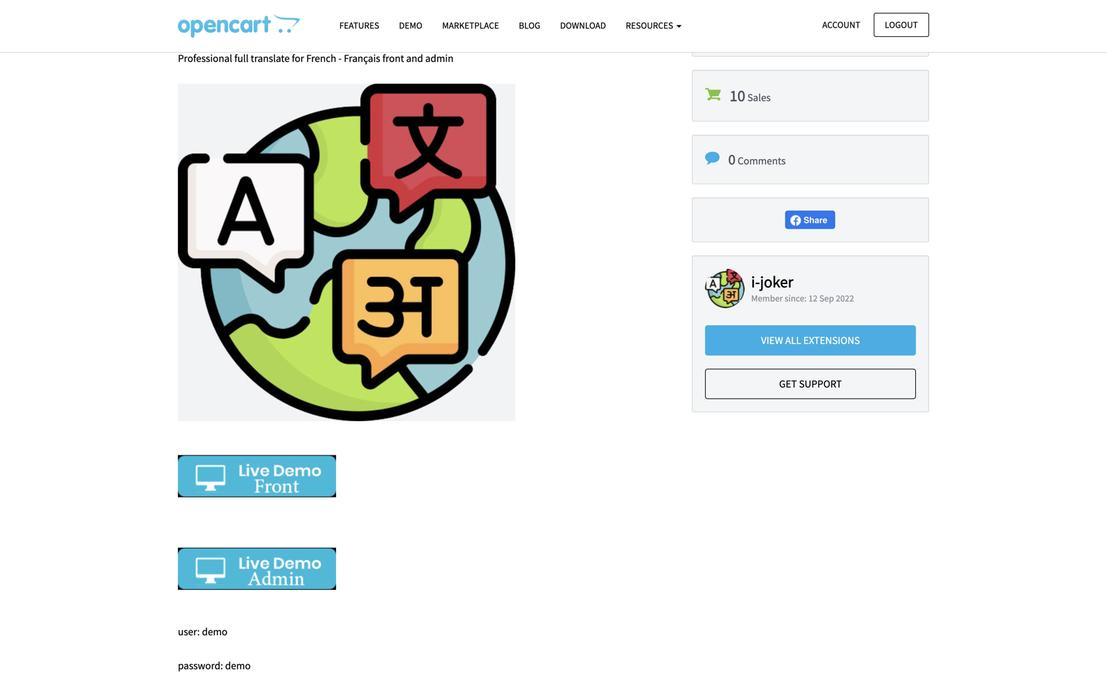 Task type: vqa. For each thing, say whether or not it's contained in the screenshot.
the 2022 within the the i-joker Member since: 12 Sep 2022
yes



Task type: locate. For each thing, give the bounding box(es) containing it.
demo right user:
[[202, 625, 228, 639]]

since:
[[785, 293, 807, 304]]

10
[[730, 86, 746, 106]]

10 sales
[[730, 86, 771, 106]]

joker
[[760, 272, 794, 292]]

0
[[729, 150, 736, 168]]

view all extensions
[[761, 334, 860, 347]]

french
[[306, 52, 336, 65]]

12 inside i-joker member since: 12 sep 2022
[[809, 293, 818, 304]]

2022 left logout 'link'
[[833, 28, 854, 42]]

1 vertical spatial demo
[[225, 659, 251, 672]]

blog link
[[509, 14, 550, 37]]

member
[[752, 293, 783, 304]]

extensions
[[804, 334, 860, 347]]

2022 inside i-joker member since: 12 sep 2022
[[836, 293, 854, 304]]

1 vertical spatial 12
[[809, 293, 818, 304]]

all
[[786, 334, 802, 347]]

view
[[761, 334, 783, 347]]

comments
[[738, 154, 786, 167]]

1 vertical spatial sep
[[820, 293, 834, 304]]

2022
[[833, 28, 854, 42], [836, 293, 854, 304]]

comment image
[[705, 151, 720, 166]]

français
[[344, 52, 380, 65]]

sep
[[814, 28, 831, 42], [820, 293, 834, 304]]

resources link
[[616, 14, 692, 37]]

demo
[[399, 19, 423, 31]]

i-joker member since: 12 sep 2022
[[752, 272, 854, 304]]

full
[[234, 52, 249, 65]]

admin
[[425, 52, 454, 65]]

demo for user: demo
[[202, 625, 228, 639]]

12
[[802, 28, 812, 42], [809, 293, 818, 304]]

0 vertical spatial demo
[[202, 625, 228, 639]]

get
[[780, 377, 797, 391]]

blog
[[519, 19, 541, 31]]

for
[[292, 52, 304, 65]]

demo right password:
[[225, 659, 251, 672]]

2022 up extensions on the right of page
[[836, 293, 854, 304]]

demo
[[202, 625, 228, 639], [225, 659, 251, 672]]

1 vertical spatial 2022
[[836, 293, 854, 304]]

12 left 'account'
[[802, 28, 812, 42]]

12 right since:
[[809, 293, 818, 304]]

translate
[[251, 52, 290, 65]]



Task type: describe. For each thing, give the bounding box(es) containing it.
opencart - opencart 4.x - full language pack - french français image
[[178, 14, 300, 38]]

password:
[[178, 659, 223, 672]]

view all extensions link
[[705, 325, 916, 356]]

resources
[[626, 19, 675, 31]]

opencart 4.x - full language pack - french français image
[[191, 0, 659, 24]]

features link
[[330, 14, 389, 37]]

front
[[383, 52, 404, 65]]

logout link
[[874, 13, 930, 37]]

sales
[[748, 91, 771, 104]]

and
[[406, 52, 423, 65]]

marketplace
[[442, 19, 499, 31]]

demo link
[[389, 14, 432, 37]]

get support link
[[705, 369, 916, 399]]

i-
[[752, 272, 760, 292]]

i joker image
[[705, 269, 745, 308]]

account
[[823, 19, 861, 31]]

cart mini image
[[705, 86, 721, 102]]

-
[[339, 52, 342, 65]]

user:
[[178, 625, 200, 639]]

demo for password: demo
[[225, 659, 251, 672]]

marketplace link
[[432, 14, 509, 37]]

professional
[[178, 52, 232, 65]]

logout
[[885, 19, 918, 31]]

features
[[340, 19, 379, 31]]

0 vertical spatial 2022
[[833, 28, 854, 42]]

user: demo
[[178, 625, 228, 639]]

12 sep 2022
[[802, 28, 854, 42]]

0 vertical spatial 12
[[802, 28, 812, 42]]

0 vertical spatial sep
[[814, 28, 831, 42]]

get support
[[780, 377, 842, 391]]

sep inside i-joker member since: 12 sep 2022
[[820, 293, 834, 304]]

password: demo
[[178, 659, 251, 672]]

support
[[799, 377, 842, 391]]

0 comments
[[729, 150, 786, 168]]

download
[[560, 19, 606, 31]]

professional full translate for french - français front and admin
[[178, 52, 454, 65]]

account link
[[812, 13, 872, 37]]

download link
[[550, 14, 616, 37]]



